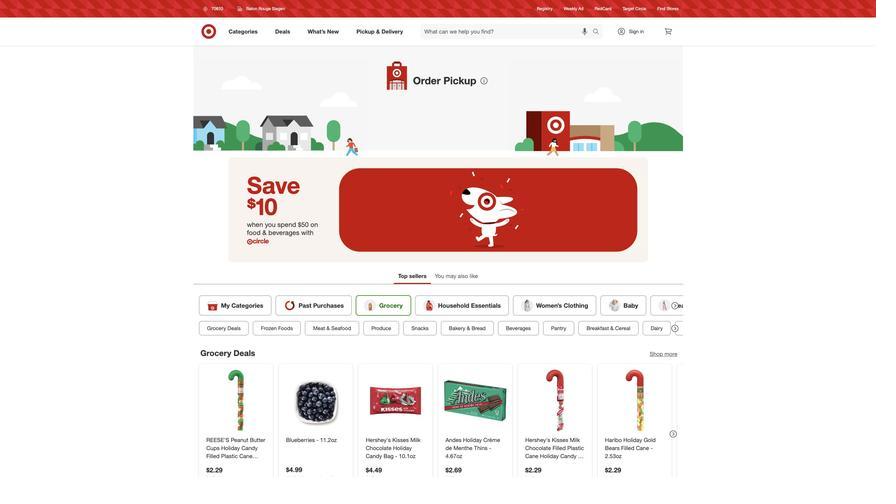 Task type: vqa. For each thing, say whether or not it's contained in the screenshot.


Task type: describe. For each thing, give the bounding box(es) containing it.
search button
[[590, 24, 607, 41]]

top
[[399, 273, 408, 280]]

- inside hershey's kisses milk chocolate filled plastic cane holiday candy - 2.88oz
[[578, 453, 581, 460]]

- inside reese's peanut butter cups holiday candy filled plastic cane miniatures - 2.17oz
[[234, 461, 236, 468]]

0 vertical spatial grocery
[[379, 302, 403, 309]]

circle
[[636, 6, 647, 11]]

- left the '11.2oz' at the bottom of page
[[317, 437, 319, 444]]

& for meat
[[327, 325, 330, 332]]

past purchases
[[299, 302, 344, 309]]

candy for $4.49
[[366, 453, 382, 460]]

butter
[[250, 437, 265, 444]]

beauty
[[674, 302, 695, 309]]

kisses for $4.49
[[393, 437, 409, 444]]

bakery & bread
[[449, 325, 486, 332]]

plastic inside reese's peanut butter cups holiday candy filled plastic cane miniatures - 2.17oz
[[221, 453, 238, 460]]

shop more button
[[650, 350, 678, 358]]

household essentials button
[[415, 296, 509, 316]]

candy for $2.29
[[242, 445, 258, 452]]

pickup inside pickup & delivery link
[[357, 28, 375, 35]]

with
[[301, 229, 314, 237]]

you
[[265, 221, 276, 229]]

women's clothing button
[[513, 296, 597, 316]]

siegen inside dropdown button
[[272, 6, 285, 11]]

kisses for $2.29
[[552, 437, 569, 444]]

you
[[435, 273, 445, 280]]

baton inside dropdown button
[[246, 6, 258, 11]]

hershey's kisses milk chocolate holiday candy bag - 10.1oz
[[366, 437, 421, 460]]

target circle
[[623, 6, 647, 11]]

my categories
[[221, 302, 263, 309]]

baby button
[[601, 296, 647, 316]]

find stores
[[658, 6, 679, 11]]

peanut
[[231, 437, 248, 444]]

ad
[[579, 6, 584, 11]]

my
[[221, 302, 230, 309]]

snacks button
[[404, 321, 437, 336]]

frozen
[[261, 325, 277, 332]]

sellers
[[410, 273, 427, 280]]

sign in link
[[612, 24, 655, 39]]

meat
[[313, 325, 325, 332]]

order
[[413, 74, 441, 87]]

household
[[438, 302, 470, 309]]

pantry
[[551, 325, 567, 332]]

top sellers
[[399, 273, 427, 280]]

2.53oz
[[605, 453, 622, 460]]

past purchases button
[[276, 296, 352, 316]]

you may also like link
[[431, 270, 483, 284]]

holiday inside hershey's kisses milk chocolate filled plastic cane holiday candy - 2.88oz
[[540, 453, 559, 460]]

$10
[[247, 193, 278, 221]]

rouge inside baton rouge siegen
[[413, 85, 430, 92]]

andes holiday crème de menthe thins - 4.67oz link
[[446, 436, 505, 460]]

shop
[[650, 351, 663, 358]]

sign
[[630, 28, 639, 34]]

circle
[[253, 237, 269, 245]]

produce button
[[364, 321, 399, 336]]

chocolate for $2.29
[[526, 445, 551, 452]]

grocery deals button
[[199, 321, 249, 336]]

2 vertical spatial deals
[[234, 348, 255, 358]]

filled inside reese's peanut butter cups holiday candy filled plastic cane miniatures - 2.17oz
[[206, 453, 220, 460]]

hershey's kisses milk chocolate filled plastic cane holiday candy - 2.88oz link
[[526, 436, 585, 468]]

$2.29 for haribo holiday gold bears filled cane - 2.53oz
[[605, 466, 622, 474]]

& for bakery
[[467, 325, 470, 332]]

haribo holiday gold bears filled cane - 2.53oz link
[[605, 436, 665, 460]]

hershey's kisses milk chocolate filled plastic cane holiday candy - 2.88oz
[[526, 437, 584, 468]]

delivery
[[382, 28, 403, 35]]

seafood
[[331, 325, 351, 332]]

10.1oz
[[399, 453, 416, 460]]

baton rouge siegen inside dropdown button
[[246, 6, 285, 11]]

in
[[641, 28, 645, 34]]

- inside hershey's kisses milk chocolate holiday candy bag - 10.1oz
[[395, 453, 398, 460]]

breakfast & cereal
[[587, 325, 631, 332]]

also
[[458, 273, 469, 280]]

pantry button
[[543, 321, 575, 336]]

$50
[[298, 221, 309, 229]]

weekly
[[564, 6, 578, 11]]

thins
[[474, 445, 488, 452]]

stores
[[667, 6, 679, 11]]

holiday inside haribo holiday gold bears filled cane - 2.53oz
[[624, 437, 643, 444]]

reese's peanut butter cups holiday candy filled plastic cane miniatures - 2.17oz link
[[206, 436, 266, 468]]

bread
[[472, 325, 486, 332]]

women's clothing
[[536, 302, 589, 309]]

grocery deals inside button
[[207, 325, 241, 332]]

hershey's for $4.49
[[366, 437, 391, 444]]

0 vertical spatial deals
[[275, 28, 290, 35]]

0 vertical spatial categories
[[229, 28, 258, 35]]

$4.49
[[366, 466, 382, 474]]

milk for $4.49
[[411, 437, 421, 444]]

past
[[299, 302, 312, 309]]

& for breakfast
[[611, 325, 614, 332]]

food
[[247, 229, 261, 237]]

in-
[[413, 77, 420, 84]]

pickup
[[434, 77, 451, 84]]

What can we help you find? suggestions appear below search field
[[421, 24, 595, 39]]

on
[[311, 221, 318, 229]]

purchases
[[313, 302, 344, 309]]

filled for holiday
[[553, 445, 566, 452]]

$4.99
[[286, 466, 302, 474]]

breakfast
[[587, 325, 609, 332]]



Task type: locate. For each thing, give the bounding box(es) containing it.
milk
[[411, 437, 421, 444], [570, 437, 580, 444]]

rouge down the in-
[[413, 85, 430, 92]]

grocery button
[[356, 296, 411, 316]]

1 vertical spatial categories
[[231, 302, 263, 309]]

deals down baton rouge siegen dropdown button
[[275, 28, 290, 35]]

11.2oz
[[320, 437, 337, 444]]

redcard link
[[595, 6, 612, 12]]

baton rouge siegen
[[246, 6, 285, 11], [413, 77, 474, 92]]

0 vertical spatial baton
[[246, 6, 258, 11]]

when you spend $50 on food & beverages with circle
[[247, 221, 318, 245]]

1 vertical spatial pickup
[[444, 74, 477, 87]]

in-store pickup at
[[413, 77, 459, 84]]

hershey's inside hershey's kisses milk chocolate filled plastic cane holiday candy - 2.88oz
[[526, 437, 551, 444]]

grocery
[[379, 302, 403, 309], [207, 325, 226, 332], [200, 348, 231, 358]]

baton right at
[[459, 77, 474, 84]]

target
[[623, 6, 635, 11]]

2.17oz
[[238, 461, 254, 468]]

70820 button
[[199, 2, 231, 15]]

hershey's for $2.29
[[526, 437, 551, 444]]

1 horizontal spatial hershey's
[[526, 437, 551, 444]]

- down crème
[[489, 445, 492, 452]]

categories down baton rouge siegen dropdown button
[[229, 28, 258, 35]]

beverages button
[[498, 321, 539, 336]]

2 vertical spatial grocery
[[200, 348, 231, 358]]

kisses inside hershey's kisses milk chocolate holiday candy bag - 10.1oz
[[393, 437, 409, 444]]

2 chocolate from the left
[[526, 445, 551, 452]]

1 horizontal spatial $2.29
[[526, 466, 542, 474]]

grocery down grocery deals button
[[200, 348, 231, 358]]

2 hershey's from the left
[[526, 437, 551, 444]]

bears
[[605, 445, 620, 452]]

chocolate up bag
[[366, 445, 392, 452]]

kisses
[[393, 437, 409, 444], [552, 437, 569, 444]]

1 vertical spatial deals
[[228, 325, 241, 332]]

order pickup
[[413, 74, 477, 87]]

rouge up the deals link
[[259, 6, 271, 11]]

cane up 2.17oz
[[239, 453, 253, 460]]

more
[[665, 351, 678, 358]]

2 horizontal spatial cane
[[636, 445, 650, 452]]

top sellers link
[[394, 270, 431, 284]]

siegen down pickup
[[431, 85, 449, 92]]

frozen foods
[[261, 325, 293, 332]]

target circle link
[[623, 6, 647, 12]]

1 kisses from the left
[[393, 437, 409, 444]]

2 horizontal spatial $2.29
[[605, 466, 622, 474]]

hershey's kisses milk chocolate filled plastic cane holiday candy - 2.88oz image
[[524, 370, 587, 432], [524, 370, 587, 432]]

& right meat
[[327, 325, 330, 332]]

pickup & delivery link
[[351, 24, 412, 39]]

cane down gold
[[636, 445, 650, 452]]

categories right my
[[231, 302, 263, 309]]

hershey's kisses milk chocolate holiday candy bag - 10.1oz image
[[365, 370, 427, 432], [365, 370, 427, 432]]

deals down grocery deals button
[[234, 348, 255, 358]]

-
[[317, 437, 319, 444], [489, 445, 492, 452], [651, 445, 653, 452], [395, 453, 398, 460], [578, 453, 581, 460], [234, 461, 236, 468]]

grocery deals down my
[[207, 325, 241, 332]]

categories inside button
[[231, 302, 263, 309]]

reese's peanut butter cups holiday candy filled plastic cane miniatures - 2.17oz image
[[205, 370, 267, 432], [205, 370, 267, 432]]

0 vertical spatial siegen
[[272, 6, 285, 11]]

1 hershey's from the left
[[366, 437, 391, 444]]

cane up 2.88oz
[[526, 453, 539, 460]]

0 horizontal spatial milk
[[411, 437, 421, 444]]

1 horizontal spatial filled
[[553, 445, 566, 452]]

holiday up 10.1oz
[[393, 445, 412, 452]]

1 chocolate from the left
[[366, 445, 392, 452]]

bakery
[[449, 325, 466, 332]]

0 horizontal spatial baton rouge siegen
[[246, 6, 285, 11]]

deals inside button
[[228, 325, 241, 332]]

grocery up produce
[[379, 302, 403, 309]]

filled inside hershey's kisses milk chocolate filled plastic cane holiday candy - 2.88oz
[[553, 445, 566, 452]]

grocery deals
[[207, 325, 241, 332], [200, 348, 255, 358]]

cane inside haribo holiday gold bears filled cane - 2.53oz
[[636, 445, 650, 452]]

1 horizontal spatial kisses
[[552, 437, 569, 444]]

1 horizontal spatial milk
[[570, 437, 580, 444]]

1 vertical spatial grocery deals
[[200, 348, 255, 358]]

& inside button
[[611, 325, 614, 332]]

&
[[376, 28, 380, 35], [263, 229, 267, 237], [327, 325, 330, 332], [467, 325, 470, 332], [611, 325, 614, 332]]

cane inside reese's peanut butter cups holiday candy filled plastic cane miniatures - 2.17oz
[[239, 453, 253, 460]]

1 horizontal spatial cane
[[526, 453, 539, 460]]

like
[[470, 273, 478, 280]]

1 horizontal spatial baton rouge siegen
[[413, 77, 474, 92]]

holiday inside hershey's kisses milk chocolate holiday candy bag - 10.1oz
[[393, 445, 412, 452]]

0 horizontal spatial $2.29
[[206, 466, 223, 474]]

candy inside hershey's kisses milk chocolate filled plastic cane holiday candy - 2.88oz
[[561, 453, 577, 460]]

2 horizontal spatial filled
[[622, 445, 635, 452]]

what's new
[[308, 28, 339, 35]]

0 horizontal spatial siegen
[[272, 6, 285, 11]]

reese's peanut butter cups holiday candy filled plastic cane miniatures - 2.17oz
[[206, 437, 265, 468]]

- down gold
[[651, 445, 653, 452]]

candy
[[242, 445, 258, 452], [366, 453, 382, 460], [561, 453, 577, 460]]

holiday inside reese's peanut butter cups holiday candy filled plastic cane miniatures - 2.17oz
[[221, 445, 240, 452]]

dairy
[[651, 325, 663, 332]]

haribo holiday gold bears filled cane - 2.53oz
[[605, 437, 656, 460]]

chocolate up 2.88oz
[[526, 445, 551, 452]]

candy inside hershey's kisses milk chocolate holiday candy bag - 10.1oz
[[366, 453, 382, 460]]

my categories button
[[199, 296, 271, 316]]

household essentials
[[438, 302, 501, 309]]

$2.29
[[206, 466, 223, 474], [526, 466, 542, 474], [605, 466, 622, 474]]

frozen foods button
[[253, 321, 301, 336]]

haribo
[[605, 437, 622, 444]]

1 horizontal spatial chocolate
[[526, 445, 551, 452]]

2 milk from the left
[[570, 437, 580, 444]]

0 horizontal spatial kisses
[[393, 437, 409, 444]]

cane inside hershey's kisses milk chocolate filled plastic cane holiday candy - 2.88oz
[[526, 453, 539, 460]]

& left cereal
[[611, 325, 614, 332]]

0 vertical spatial pickup
[[357, 28, 375, 35]]

sign in
[[630, 28, 645, 34]]

holiday inside "andes holiday crème de menthe thins - 4.67oz"
[[463, 437, 482, 444]]

andes holiday crème de menthe thins - 4.67oz image
[[444, 370, 507, 432], [444, 370, 507, 432]]

bag
[[384, 453, 394, 460]]

hershey's up 2.88oz
[[526, 437, 551, 444]]

andes
[[446, 437, 462, 444]]

chocolate for $4.49
[[366, 445, 392, 452]]

what's new link
[[302, 24, 348, 39]]

1 vertical spatial baton
[[459, 77, 474, 84]]

may
[[446, 273, 457, 280]]

clothing
[[564, 302, 589, 309]]

- right bag
[[395, 453, 398, 460]]

women's
[[536, 302, 562, 309]]

weekly ad
[[564, 6, 584, 11]]

grocery down my
[[207, 325, 226, 332]]

0 horizontal spatial candy
[[242, 445, 258, 452]]

1 vertical spatial grocery
[[207, 325, 226, 332]]

2 horizontal spatial candy
[[561, 453, 577, 460]]

0 horizontal spatial baton
[[246, 6, 258, 11]]

baby
[[624, 302, 639, 309]]

1 vertical spatial baton rouge siegen
[[413, 77, 474, 92]]

cups
[[206, 445, 220, 452]]

$2.29 for reese's peanut butter cups holiday candy filled plastic cane miniatures - 2.17oz
[[206, 466, 223, 474]]

bakery & bread button
[[441, 321, 494, 336]]

chocolate inside hershey's kisses milk chocolate filled plastic cane holiday candy - 2.88oz
[[526, 445, 551, 452]]

find stores link
[[658, 6, 679, 12]]

grocery deals down grocery deals button
[[200, 348, 255, 358]]

$2.69
[[446, 466, 462, 474]]

0 vertical spatial baton rouge siegen
[[246, 6, 285, 11]]

0 vertical spatial plastic
[[568, 445, 584, 452]]

0 horizontal spatial rouge
[[259, 6, 271, 11]]

meat & seafood
[[313, 325, 351, 332]]

1 vertical spatial rouge
[[413, 85, 430, 92]]

0 horizontal spatial cane
[[239, 453, 253, 460]]

deals
[[275, 28, 290, 35], [228, 325, 241, 332], [234, 348, 255, 358]]

0 vertical spatial grocery deals
[[207, 325, 241, 332]]

0 horizontal spatial plastic
[[221, 453, 238, 460]]

0 horizontal spatial chocolate
[[366, 445, 392, 452]]

beauty button
[[651, 296, 703, 316]]

0 horizontal spatial filled
[[206, 453, 220, 460]]

holiday up thins
[[463, 437, 482, 444]]

search
[[590, 29, 607, 36]]

0 horizontal spatial pickup
[[357, 28, 375, 35]]

$2.29 for hershey's kisses milk chocolate filled plastic cane holiday candy - 2.88oz
[[526, 466, 542, 474]]

- inside "andes holiday crème de menthe thins - 4.67oz"
[[489, 445, 492, 452]]

1 $2.29 from the left
[[206, 466, 223, 474]]

beverages
[[269, 229, 300, 237]]

holiday left gold
[[624, 437, 643, 444]]

1 horizontal spatial pickup
[[444, 74, 477, 87]]

chocolate inside hershey's kisses milk chocolate holiday candy bag - 10.1oz
[[366, 445, 392, 452]]

1 vertical spatial siegen
[[431, 85, 449, 92]]

deals down my categories button
[[228, 325, 241, 332]]

& left bread
[[467, 325, 470, 332]]

& up circle
[[263, 229, 267, 237]]

& inside when you spend $50 on food & beverages with circle
[[263, 229, 267, 237]]

spend
[[278, 221, 296, 229]]

2 $2.29 from the left
[[526, 466, 542, 474]]

- inside haribo holiday gold bears filled cane - 2.53oz
[[651, 445, 653, 452]]

0 vertical spatial rouge
[[259, 6, 271, 11]]

1 horizontal spatial candy
[[366, 453, 382, 460]]

registry
[[538, 6, 553, 11]]

reese's
[[206, 437, 229, 444]]

1 horizontal spatial siegen
[[431, 85, 449, 92]]

hershey's inside hershey's kisses milk chocolate holiday candy bag - 10.1oz
[[366, 437, 391, 444]]

candy inside reese's peanut butter cups holiday candy filled plastic cane miniatures - 2.17oz
[[242, 445, 258, 452]]

holiday
[[463, 437, 482, 444], [624, 437, 643, 444], [221, 445, 240, 452], [393, 445, 412, 452], [540, 453, 559, 460]]

de
[[446, 445, 452, 452]]

holiday up 2.88oz
[[540, 453, 559, 460]]

0 horizontal spatial hershey's
[[366, 437, 391, 444]]

find
[[658, 6, 666, 11]]

beverages
[[506, 325, 531, 332]]

milk for $2.29
[[570, 437, 580, 444]]

essentials
[[471, 302, 501, 309]]

plastic
[[568, 445, 584, 452], [221, 453, 238, 460]]

milk inside hershey's kisses milk chocolate holiday candy bag - 10.1oz
[[411, 437, 421, 444]]

snacks
[[412, 325, 429, 332]]

& for pickup
[[376, 28, 380, 35]]

- left 2.53oz
[[578, 453, 581, 460]]

crème
[[484, 437, 500, 444]]

1 horizontal spatial plastic
[[568, 445, 584, 452]]

baton up categories link
[[246, 6, 258, 11]]

& left the delivery
[[376, 28, 380, 35]]

3 $2.29 from the left
[[605, 466, 622, 474]]

1 horizontal spatial baton
[[459, 77, 474, 84]]

siegen up the deals link
[[272, 6, 285, 11]]

filled inside haribo holiday gold bears filled cane - 2.53oz
[[622, 445, 635, 452]]

pickup left the delivery
[[357, 28, 375, 35]]

filled for 2.53oz
[[622, 445, 635, 452]]

1 milk from the left
[[411, 437, 421, 444]]

menthe
[[454, 445, 473, 452]]

siegen inside baton rouge siegen
[[431, 85, 449, 92]]

2 kisses from the left
[[552, 437, 569, 444]]

haribo holiday gold bears filled cane - 2.53oz image
[[604, 370, 666, 432], [604, 370, 666, 432]]

hershey's up bag
[[366, 437, 391, 444]]

andes holiday crème de menthe thins - 4.67oz
[[446, 437, 500, 460]]

baton rouge siegen button
[[233, 2, 290, 15]]

foods
[[278, 325, 293, 332]]

4.67oz
[[446, 453, 463, 460]]

kisses inside hershey's kisses milk chocolate filled plastic cane holiday candy - 2.88oz
[[552, 437, 569, 444]]

plastic inside hershey's kisses milk chocolate filled plastic cane holiday candy - 2.88oz
[[568, 445, 584, 452]]

store
[[420, 77, 433, 84]]

pickup right 'order'
[[444, 74, 477, 87]]

baton inside baton rouge siegen
[[459, 77, 474, 84]]

1 horizontal spatial rouge
[[413, 85, 430, 92]]

produce
[[372, 325, 391, 332]]

milk inside hershey's kisses milk chocolate filled plastic cane holiday candy - 2.88oz
[[570, 437, 580, 444]]

registry link
[[538, 6, 553, 12]]

rouge inside dropdown button
[[259, 6, 271, 11]]

blueberries - 11.2oz link
[[286, 436, 346, 444]]

- left 2.17oz
[[234, 461, 236, 468]]

holiday down peanut
[[221, 445, 240, 452]]

1 vertical spatial plastic
[[221, 453, 238, 460]]

blueberries - 11.2oz image
[[285, 370, 347, 432], [285, 370, 347, 432]]

what's
[[308, 28, 326, 35]]



